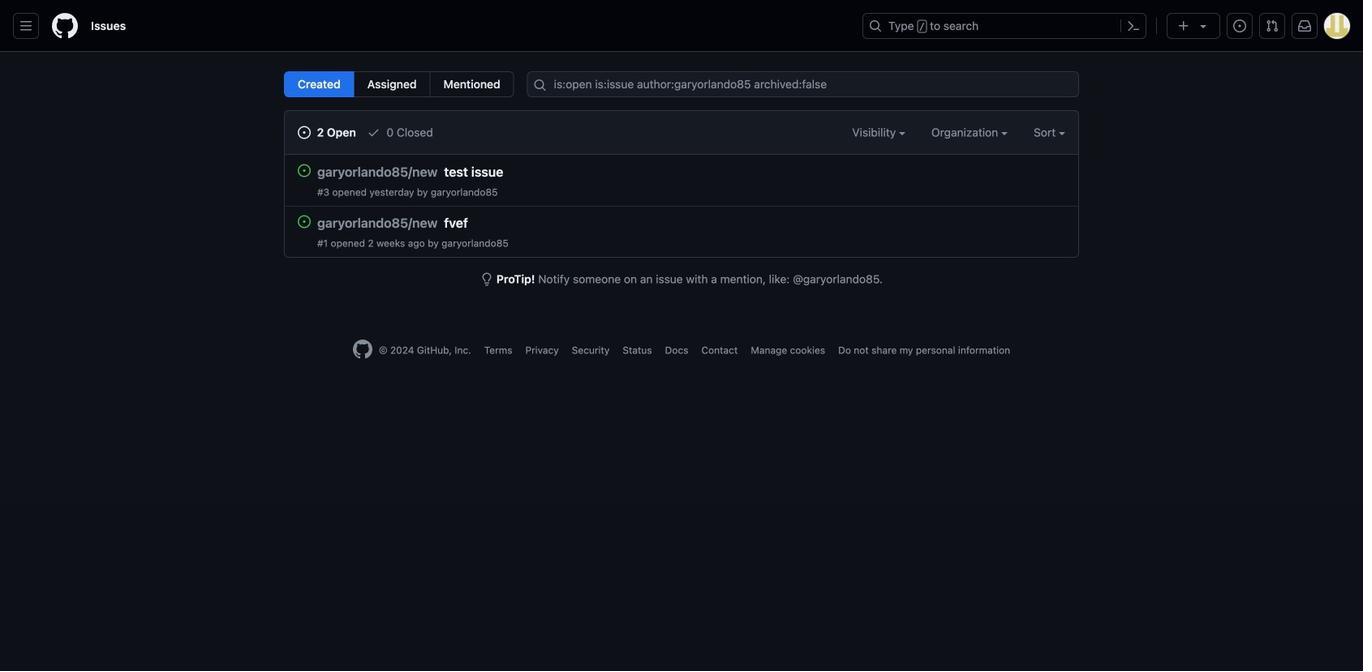 Task type: describe. For each thing, give the bounding box(es) containing it.
issue opened image
[[1233, 19, 1246, 32]]

Issues search field
[[527, 71, 1079, 97]]

open issue image
[[298, 215, 311, 228]]

1 open issue element from the top
[[298, 164, 311, 177]]

issue opened image
[[298, 126, 311, 139]]

git pull request image
[[1266, 19, 1279, 32]]

2 open issue element from the top
[[298, 215, 311, 228]]



Task type: locate. For each thing, give the bounding box(es) containing it.
notifications image
[[1298, 19, 1311, 32]]

light bulb image
[[480, 273, 493, 286]]

1 horizontal spatial homepage image
[[353, 340, 372, 359]]

0 horizontal spatial homepage image
[[52, 13, 78, 39]]

0 vertical spatial homepage image
[[52, 13, 78, 39]]

homepage image
[[52, 13, 78, 39], [353, 340, 372, 359]]

search image
[[534, 79, 547, 92]]

open issue element down issue opened icon at top
[[298, 164, 311, 177]]

1 vertical spatial open issue element
[[298, 215, 311, 228]]

open issue element
[[298, 164, 311, 177], [298, 215, 311, 228]]

plus image
[[1177, 19, 1190, 32]]

0 vertical spatial open issue element
[[298, 164, 311, 177]]

open issue image
[[298, 164, 311, 177]]

1 vertical spatial homepage image
[[353, 340, 372, 359]]

issues element
[[284, 71, 514, 97]]

check image
[[367, 126, 380, 139]]

command palette image
[[1127, 19, 1140, 32]]

triangle down image
[[1197, 19, 1210, 32]]

Search all issues text field
[[527, 71, 1079, 97]]

open issue element down open issue image
[[298, 215, 311, 228]]



Task type: vqa. For each thing, say whether or not it's contained in the screenshot.
Edit File ICON
no



